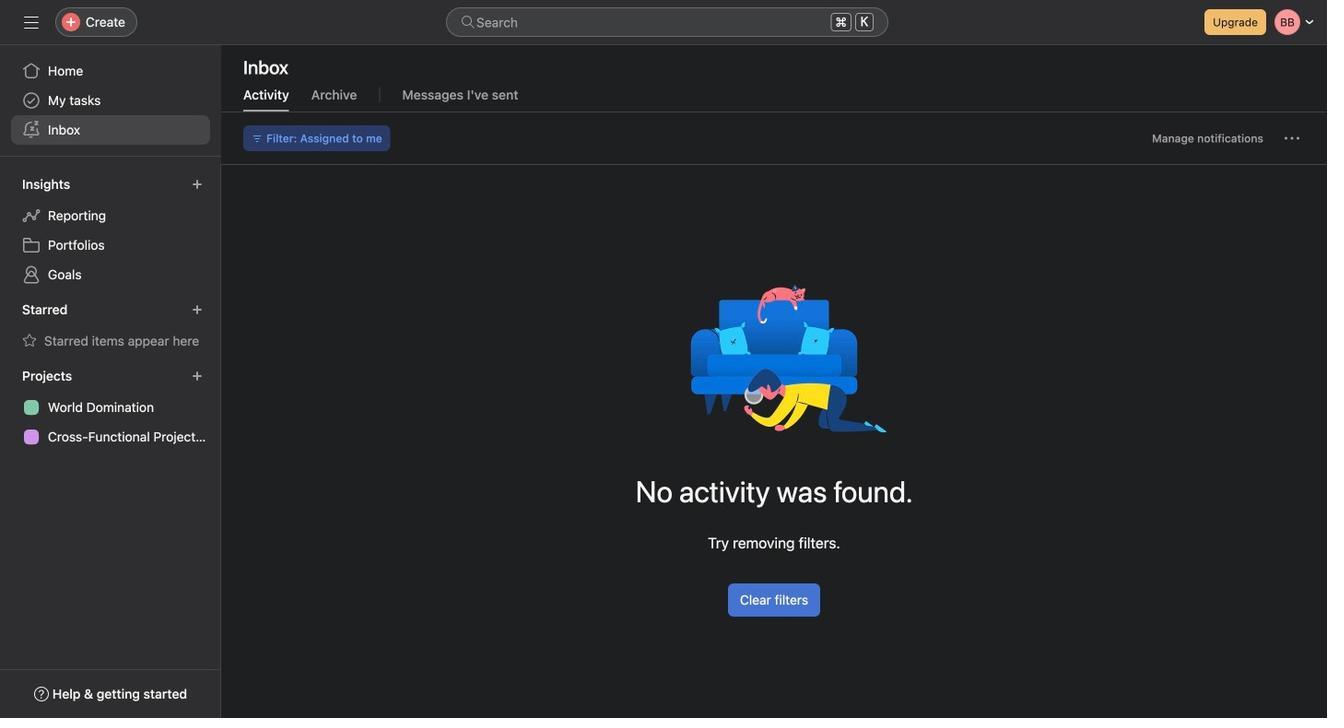 Task type: describe. For each thing, give the bounding box(es) containing it.
add items to starred image
[[192, 304, 203, 315]]

more actions image
[[1286, 131, 1300, 146]]

new insights image
[[192, 179, 203, 190]]

insights element
[[0, 168, 221, 293]]



Task type: vqa. For each thing, say whether or not it's contained in the screenshot.
Starred element at the left of page
yes



Task type: locate. For each thing, give the bounding box(es) containing it.
None field
[[446, 7, 889, 37]]

starred element
[[0, 293, 221, 360]]

Search tasks, projects, and more text field
[[446, 7, 889, 37]]

global element
[[0, 45, 221, 156]]

projects element
[[0, 360, 221, 456]]

new project or portfolio image
[[192, 371, 203, 382]]

hide sidebar image
[[24, 15, 39, 30]]



